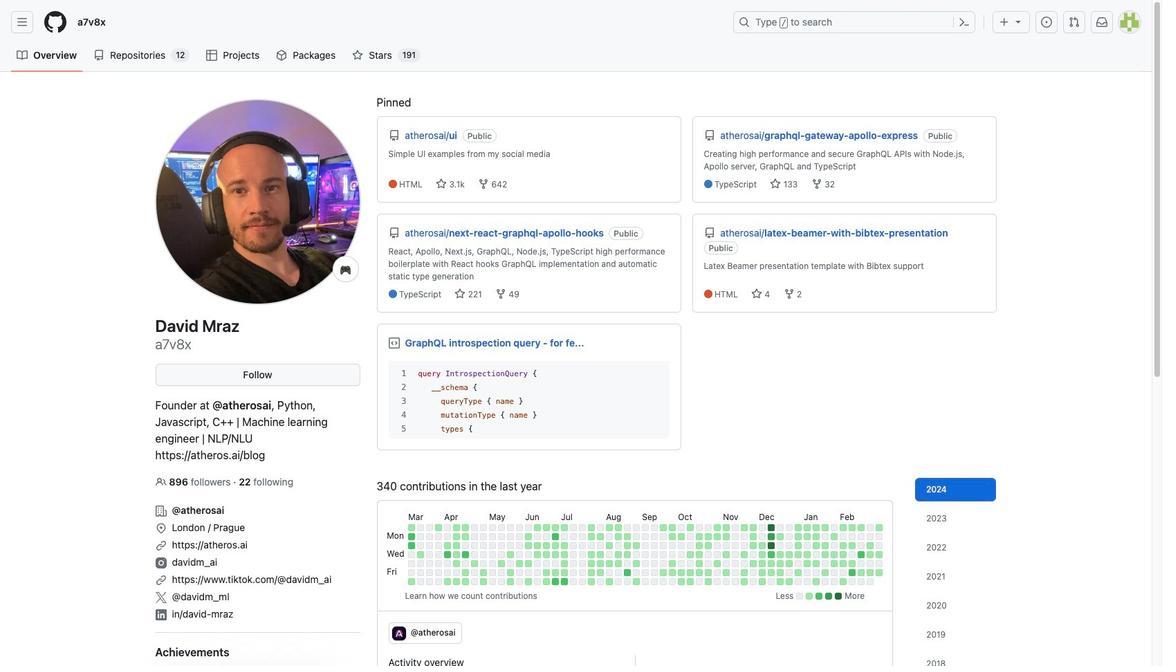 Task type: describe. For each thing, give the bounding box(es) containing it.
location image
[[155, 523, 166, 534]]

people image
[[155, 477, 166, 488]]

repo image
[[389, 130, 400, 141]]

Follow a7v8x submit
[[155, 364, 360, 386]]

organization: @atherosai element
[[155, 500, 360, 518]]

social account image
[[155, 575, 166, 586]]

homepage image
[[44, 11, 66, 33]]

git pull request image
[[1069, 17, 1080, 28]]

forks image for right stars icon
[[811, 179, 823, 190]]

0 horizontal spatial stars image
[[752, 289, 763, 300]]

book image
[[17, 50, 28, 61]]

triangle down image
[[1013, 16, 1024, 27]]



Task type: vqa. For each thing, say whether or not it's contained in the screenshot.
organization: @atherosai element
yes



Task type: locate. For each thing, give the bounding box(es) containing it.
grid
[[385, 509, 885, 587]]

star image
[[352, 50, 363, 61]]

1 horizontal spatial stars image
[[770, 179, 781, 190]]

notifications image
[[1097, 17, 1108, 28]]

package image
[[276, 50, 287, 61]]

home location: london / prague element
[[155, 518, 360, 535]]

forks image for stars image to the right
[[496, 289, 507, 300]]

repo image
[[94, 50, 105, 61], [704, 130, 715, 141], [389, 228, 400, 239], [704, 228, 715, 239]]

forks image for the left stars icon
[[784, 289, 795, 300]]

0 horizontal spatial stars image
[[436, 179, 447, 190]]

plus image
[[999, 17, 1010, 28]]

cell
[[408, 524, 415, 531], [417, 524, 424, 531], [426, 524, 433, 531], [435, 524, 442, 531], [444, 524, 451, 531], [453, 524, 460, 531], [462, 524, 469, 531], [471, 524, 478, 531], [480, 524, 487, 531], [489, 524, 496, 531], [498, 524, 505, 531], [507, 524, 514, 531], [516, 524, 523, 531], [525, 524, 532, 531], [534, 524, 541, 531], [543, 524, 550, 531], [552, 524, 559, 531], [561, 524, 568, 531], [570, 524, 577, 531], [579, 524, 586, 531], [588, 524, 595, 531], [597, 524, 604, 531], [606, 524, 613, 531], [615, 524, 622, 531], [624, 524, 631, 531], [633, 524, 640, 531], [642, 524, 649, 531], [651, 524, 658, 531], [660, 524, 667, 531], [669, 524, 676, 531], [678, 524, 685, 531], [687, 524, 694, 531], [696, 524, 703, 531], [705, 524, 712, 531], [714, 524, 721, 531], [723, 524, 730, 531], [732, 524, 739, 531], [741, 524, 748, 531], [750, 524, 757, 531], [759, 524, 766, 531], [768, 524, 775, 531], [777, 524, 784, 531], [786, 524, 793, 531], [795, 524, 802, 531], [804, 524, 811, 531], [813, 524, 820, 531], [822, 524, 829, 531], [831, 524, 838, 531], [840, 524, 847, 531], [849, 524, 856, 531], [858, 524, 865, 531], [867, 524, 874, 531], [876, 524, 883, 531], [408, 533, 415, 540], [417, 533, 424, 540], [426, 533, 433, 540], [435, 533, 442, 540], [444, 533, 451, 540], [453, 533, 460, 540], [462, 533, 469, 540], [471, 533, 478, 540], [480, 533, 487, 540], [489, 533, 496, 540], [498, 533, 505, 540], [507, 533, 514, 540], [516, 533, 523, 540], [525, 533, 532, 540], [534, 533, 541, 540], [543, 533, 550, 540], [552, 533, 559, 540], [561, 533, 568, 540], [570, 533, 577, 540], [579, 533, 586, 540], [588, 533, 595, 540], [597, 533, 604, 540], [606, 533, 613, 540], [615, 533, 622, 540], [624, 533, 631, 540], [633, 533, 640, 540], [642, 533, 649, 540], [651, 533, 658, 540], [660, 533, 667, 540], [669, 533, 676, 540], [678, 533, 685, 540], [687, 533, 694, 540], [696, 533, 703, 540], [705, 533, 712, 540], [714, 533, 721, 540], [723, 533, 730, 540], [732, 533, 739, 540], [741, 533, 748, 540], [750, 533, 757, 540], [759, 533, 766, 540], [768, 533, 775, 540], [777, 533, 784, 540], [786, 533, 793, 540], [795, 533, 802, 540], [804, 533, 811, 540], [813, 533, 820, 540], [822, 533, 829, 540], [831, 533, 838, 540], [840, 533, 847, 540], [849, 533, 856, 540], [858, 533, 865, 540], [867, 533, 874, 540], [876, 533, 883, 540], [408, 542, 415, 549], [417, 542, 424, 549], [426, 542, 433, 549], [435, 542, 442, 549], [444, 542, 451, 549], [453, 542, 460, 549], [462, 542, 469, 549], [471, 542, 478, 549], [480, 542, 487, 549], [489, 542, 496, 549], [498, 542, 505, 549], [507, 542, 514, 549], [516, 542, 523, 549], [525, 542, 532, 549], [534, 542, 541, 549], [543, 542, 550, 549], [552, 542, 559, 549], [561, 542, 568, 549], [570, 542, 577, 549], [579, 542, 586, 549], [588, 542, 595, 549], [597, 542, 604, 549], [606, 542, 613, 549], [615, 542, 622, 549], [624, 542, 631, 549], [633, 542, 640, 549], [642, 542, 649, 549], [651, 542, 658, 549], [660, 542, 667, 549], [669, 542, 676, 549], [678, 542, 685, 549], [687, 542, 694, 549], [696, 542, 703, 549], [705, 542, 712, 549], [714, 542, 721, 549], [723, 542, 730, 549], [732, 542, 739, 549], [741, 542, 748, 549], [750, 542, 757, 549], [759, 542, 766, 549], [768, 542, 775, 549], [777, 542, 784, 549], [786, 542, 793, 549], [795, 542, 802, 549], [804, 542, 811, 549], [813, 542, 820, 549], [822, 542, 829, 549], [831, 542, 838, 549], [840, 542, 847, 549], [849, 542, 856, 549], [858, 542, 865, 549], [867, 542, 874, 549], [876, 542, 883, 549], [408, 551, 415, 558], [417, 551, 424, 558], [426, 551, 433, 558], [435, 551, 442, 558], [444, 551, 451, 558], [453, 551, 460, 558], [462, 551, 469, 558], [471, 551, 478, 558], [480, 551, 487, 558], [489, 551, 496, 558], [498, 551, 505, 558], [507, 551, 514, 558], [516, 551, 523, 558], [525, 551, 532, 558], [534, 551, 541, 558], [543, 551, 550, 558], [552, 551, 559, 558], [561, 551, 568, 558], [570, 551, 577, 558], [579, 551, 586, 558], [588, 551, 595, 558], [597, 551, 604, 558], [606, 551, 613, 558], [615, 551, 622, 558], [624, 551, 631, 558], [633, 551, 640, 558], [642, 551, 649, 558], [651, 551, 658, 558], [660, 551, 667, 558], [669, 551, 676, 558], [678, 551, 685, 558], [687, 551, 694, 558], [696, 551, 703, 558], [705, 551, 712, 558], [714, 551, 721, 558], [723, 551, 730, 558], [732, 551, 739, 558], [741, 551, 748, 558], [750, 551, 757, 558], [759, 551, 766, 558], [768, 551, 775, 558], [777, 551, 784, 558], [786, 551, 793, 558], [795, 551, 802, 558], [804, 551, 811, 558], [813, 551, 820, 558], [822, 551, 829, 558], [831, 551, 838, 558], [840, 551, 847, 558], [849, 551, 856, 558], [858, 551, 865, 558], [867, 551, 874, 558], [876, 551, 883, 558], [408, 560, 415, 567], [417, 560, 424, 567], [426, 560, 433, 567], [435, 560, 442, 567], [444, 560, 451, 567], [453, 560, 460, 567], [462, 560, 469, 567], [471, 560, 478, 567], [480, 560, 487, 567], [489, 560, 496, 567], [498, 560, 505, 567], [507, 560, 514, 567], [516, 560, 523, 567], [525, 560, 532, 567], [534, 560, 541, 567], [543, 560, 550, 567], [552, 560, 559, 567], [561, 560, 568, 567], [570, 560, 577, 567], [579, 560, 586, 567], [588, 560, 595, 567], [597, 560, 604, 567], [606, 560, 613, 567], [615, 560, 622, 567], [624, 560, 631, 567], [633, 560, 640, 567], [642, 560, 649, 567], [651, 560, 658, 567], [660, 560, 667, 567], [669, 560, 676, 567], [678, 560, 685, 567], [687, 560, 694, 567], [696, 560, 703, 567], [705, 560, 712, 567], [714, 560, 721, 567], [723, 560, 730, 567], [732, 560, 739, 567], [741, 560, 748, 567], [750, 560, 757, 567], [759, 560, 766, 567], [768, 560, 775, 567], [777, 560, 784, 567], [786, 560, 793, 567], [795, 560, 802, 567], [804, 560, 811, 567], [813, 560, 820, 567], [822, 560, 829, 567], [831, 560, 838, 567], [840, 560, 847, 567], [849, 560, 856, 567], [858, 560, 865, 567], [867, 560, 874, 567], [876, 560, 883, 567], [408, 569, 415, 576], [417, 569, 424, 576], [426, 569, 433, 576], [435, 569, 442, 576], [444, 569, 451, 576], [453, 569, 460, 576], [462, 569, 469, 576], [471, 569, 478, 576], [480, 569, 487, 576], [489, 569, 496, 576], [498, 569, 505, 576], [507, 569, 514, 576], [516, 569, 523, 576], [525, 569, 532, 576], [534, 569, 541, 576], [543, 569, 550, 576], [552, 569, 559, 576], [561, 569, 568, 576], [570, 569, 577, 576], [579, 569, 586, 576], [588, 569, 595, 576], [597, 569, 604, 576], [606, 569, 613, 576], [615, 569, 622, 576], [624, 569, 631, 576], [633, 569, 640, 576], [642, 569, 649, 576], [651, 569, 658, 576], [660, 569, 667, 576], [669, 569, 676, 576], [678, 569, 685, 576], [687, 569, 694, 576], [696, 569, 703, 576], [705, 569, 712, 576], [714, 569, 721, 576], [723, 569, 730, 576], [732, 569, 739, 576], [741, 569, 748, 576], [750, 569, 757, 576], [759, 569, 766, 576], [768, 569, 775, 576], [777, 569, 784, 576], [786, 569, 793, 576], [795, 569, 802, 576], [804, 569, 811, 576], [813, 569, 820, 576], [822, 569, 829, 576], [831, 569, 838, 576], [840, 569, 847, 576], [849, 569, 856, 576], [858, 569, 865, 576], [867, 569, 874, 576], [876, 569, 883, 576], [408, 578, 415, 585], [417, 578, 424, 585], [426, 578, 433, 585], [435, 578, 442, 585], [444, 578, 451, 585], [453, 578, 460, 585], [462, 578, 469, 585], [471, 578, 478, 585], [480, 578, 487, 585], [489, 578, 496, 585], [498, 578, 505, 585], [507, 578, 514, 585], [516, 578, 523, 585], [525, 578, 532, 585], [534, 578, 541, 585], [543, 578, 550, 585], [552, 578, 559, 585], [561, 578, 568, 585], [570, 578, 577, 585], [579, 578, 586, 585], [588, 578, 595, 585], [597, 578, 604, 585], [606, 578, 613, 585], [615, 578, 622, 585], [624, 578, 631, 585], [633, 578, 640, 585], [642, 578, 649, 585], [651, 578, 658, 585], [660, 578, 667, 585], [669, 578, 676, 585], [678, 578, 685, 585], [687, 578, 694, 585], [696, 578, 703, 585], [705, 578, 712, 585], [714, 578, 721, 585], [723, 578, 730, 585], [732, 578, 739, 585], [741, 578, 748, 585], [750, 578, 757, 585], [759, 578, 766, 585], [768, 578, 775, 585], [777, 578, 784, 585], [786, 578, 793, 585], [795, 578, 802, 585], [804, 578, 811, 585], [813, 578, 820, 585], [822, 578, 829, 585], [831, 578, 838, 585], [840, 578, 847, 585], [849, 578, 856, 585], [858, 578, 865, 585], [867, 578, 874, 585]]

0 vertical spatial stars image
[[436, 179, 447, 190]]

1 vertical spatial stars image
[[455, 289, 466, 300]]

organization image
[[155, 506, 166, 517]]

issue opened image
[[1041, 17, 1052, 28]]

1 horizontal spatial stars image
[[455, 289, 466, 300]]

view a7v8x's full-sized avatar image
[[155, 100, 360, 304]]

command palette image
[[959, 17, 970, 28]]

stars image
[[436, 179, 447, 190], [455, 289, 466, 300]]

forks image
[[478, 179, 489, 190], [811, 179, 823, 190], [496, 289, 507, 300], [784, 289, 795, 300]]

1 vertical spatial stars image
[[752, 289, 763, 300]]

forks image for top stars image
[[478, 179, 489, 190]]

0 vertical spatial stars image
[[770, 179, 781, 190]]

stars image
[[770, 179, 781, 190], [752, 289, 763, 300]]

table image
[[207, 50, 218, 61]]

code square image
[[389, 337, 400, 348]]

link image
[[155, 540, 166, 551]]



